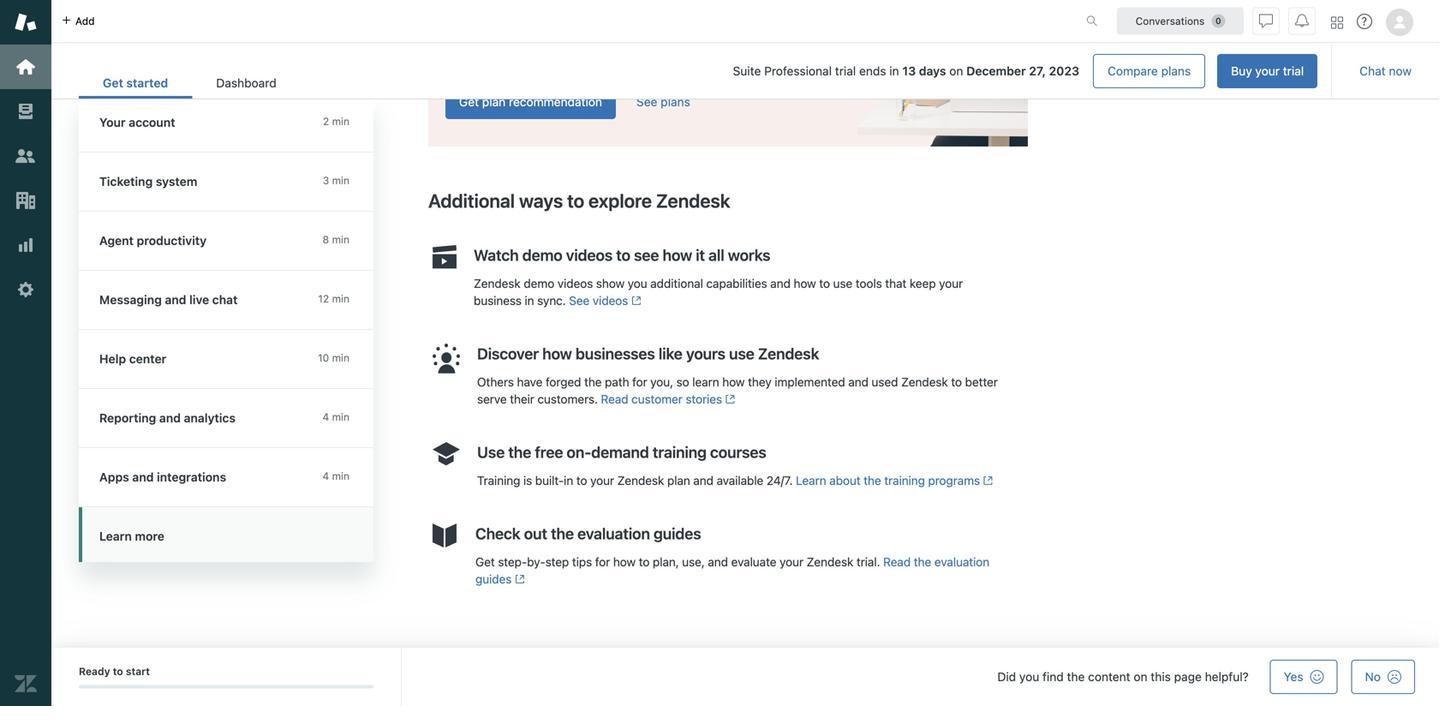 Task type: vqa. For each thing, say whether or not it's contained in the screenshot.
The The to the right
no



Task type: describe. For each thing, give the bounding box(es) containing it.
the right find
[[1068, 670, 1085, 684]]

out
[[524, 524, 548, 543]]

keep
[[910, 276, 936, 290]]

see plans button
[[637, 94, 691, 110]]

read the evaluation guides link
[[476, 555, 990, 586]]

organizations image
[[15, 189, 37, 212]]

zendesk left trial.
[[807, 555, 854, 569]]

training is built-in to your zendesk plan and available 24/7.
[[477, 473, 796, 488]]

businesses
[[576, 344, 655, 363]]

analytics
[[184, 411, 236, 425]]

suite professional trial ends in 13 days on december 27, 2023
[[733, 64, 1080, 78]]

the inside read the evaluation guides
[[914, 555, 932, 569]]

their
[[510, 392, 535, 406]]

4 for reporting and analytics
[[323, 411, 329, 423]]

and inside others have forged the path for you, so learn how they implemented and used zendesk to better serve their customers.
[[849, 375, 869, 389]]

built-
[[535, 473, 564, 488]]

learn more
[[99, 529, 165, 543]]

your
[[99, 115, 126, 129]]

get for get step-by-step tips for how to plan, use, and evaluate your zendesk trial.
[[476, 555, 495, 569]]

courses
[[710, 443, 767, 461]]

no
[[1366, 670, 1382, 684]]

min for help center
[[332, 352, 350, 364]]

yes button
[[1271, 660, 1338, 694]]

3 min
[[323, 174, 350, 186]]

get plan recommendation
[[459, 95, 603, 109]]

customer
[[632, 392, 683, 406]]

you inside footer
[[1020, 670, 1040, 684]]

how up forged
[[543, 344, 572, 363]]

business
[[474, 293, 522, 308]]

chat
[[1360, 64, 1386, 78]]

conversations
[[1136, 15, 1205, 27]]

agent
[[99, 234, 134, 248]]

learn
[[693, 375, 720, 389]]

yours
[[686, 344, 726, 363]]

demo for watch
[[523, 246, 563, 264]]

2
[[323, 115, 329, 127]]

and right apps
[[132, 470, 154, 484]]

use the free on-demand training courses
[[477, 443, 767, 461]]

have
[[517, 375, 543, 389]]

to inside others have forged the path for you, so learn how they implemented and used zendesk to better serve their customers.
[[952, 375, 962, 389]]

the right about at bottom right
[[864, 473, 882, 488]]

integrations
[[157, 470, 226, 484]]

learn for learn about the training programs
[[796, 473, 827, 488]]

zendesk inside zendesk demo videos show you additional capabilities and how to use tools that keep your business in sync.
[[474, 276, 521, 290]]

additional
[[429, 189, 515, 212]]

dashboard tab
[[192, 67, 301, 99]]

to left plan,
[[639, 555, 650, 569]]

learn more button
[[79, 507, 370, 555]]

(opens in a new tab) image for it
[[628, 296, 642, 306]]

see for see videos
[[569, 293, 590, 308]]

about
[[830, 473, 861, 488]]

on inside section
[[950, 64, 964, 78]]

see plans
[[637, 95, 691, 109]]

min for ticketing system
[[332, 174, 350, 186]]

find
[[1043, 670, 1064, 684]]

see
[[634, 246, 659, 264]]

8
[[323, 234, 329, 246]]

did
[[998, 670, 1017, 684]]

capabilities
[[707, 276, 768, 290]]

2023
[[1050, 64, 1080, 78]]

2 vertical spatial videos
[[593, 293, 628, 308]]

read customer stories
[[601, 392, 722, 406]]

to left see
[[616, 246, 631, 264]]

plans for see plans
[[661, 95, 691, 109]]

professional
[[765, 64, 832, 78]]

center
[[129, 352, 167, 366]]

discover
[[477, 344, 539, 363]]

zendesk up implemented
[[758, 344, 820, 363]]

tips
[[572, 555, 592, 569]]

0 horizontal spatial training
[[653, 443, 707, 461]]

get plan recommendation button
[[446, 85, 616, 119]]

section containing compare plans
[[314, 54, 1318, 88]]

messaging and live chat
[[99, 293, 238, 307]]

1 horizontal spatial plan
[[668, 473, 691, 488]]

min for agent productivity
[[332, 234, 350, 246]]

tools
[[856, 276, 883, 290]]

12 min
[[318, 293, 350, 305]]

available
[[717, 473, 764, 488]]

and right use,
[[708, 555, 728, 569]]

additional
[[651, 276, 704, 290]]

trial for your
[[1284, 64, 1305, 78]]

others have forged the path for you, so learn how they implemented and used zendesk to better serve their customers.
[[477, 375, 998, 406]]

min for reporting and analytics
[[332, 411, 350, 423]]

for for evaluation
[[595, 555, 610, 569]]

10
[[318, 352, 329, 364]]

evaluation inside read the evaluation guides
[[935, 555, 990, 569]]

get started
[[103, 76, 168, 90]]

plan,
[[653, 555, 679, 569]]

3
[[323, 174, 329, 186]]

training
[[477, 473, 520, 488]]

step-
[[498, 555, 527, 569]]

how inside others have forged the path for you, so learn how they implemented and used zendesk to better serve their customers.
[[723, 375, 745, 389]]

videos for to
[[566, 246, 613, 264]]

programs
[[929, 473, 981, 488]]

button displays agent's chat status as invisible. image
[[1260, 14, 1274, 28]]

learn about the training programs
[[796, 473, 981, 488]]

the right use
[[509, 443, 532, 461]]

zendesk down use the free on-demand training courses
[[618, 473, 664, 488]]

1 vertical spatial training
[[885, 473, 925, 488]]

to left start
[[113, 666, 123, 678]]

use,
[[682, 555, 705, 569]]

agent productivity
[[99, 234, 207, 248]]

and left live
[[165, 293, 186, 307]]

forged
[[546, 375, 581, 389]]

add button
[[51, 0, 105, 42]]

content
[[1089, 670, 1131, 684]]

watch
[[474, 246, 519, 264]]

guides inside read the evaluation guides
[[476, 572, 512, 586]]

on-
[[567, 443, 592, 461]]

your inside zendesk demo videos show you additional capabilities and how to use tools that keep your business in sync.
[[939, 276, 963, 290]]

the right out
[[551, 524, 574, 543]]

get step-by-step tips for how to plan, use, and evaluate your zendesk trial.
[[476, 555, 884, 569]]

suite
[[733, 64, 761, 78]]

0 vertical spatial guides
[[654, 524, 701, 543]]

trial.
[[857, 555, 881, 569]]

like
[[659, 344, 683, 363]]

December 27, 2023 text field
[[967, 64, 1080, 78]]

read for yours
[[601, 392, 629, 406]]

so
[[677, 375, 690, 389]]

reporting image
[[15, 234, 37, 256]]

24/7.
[[767, 473, 793, 488]]

ticketing
[[99, 174, 153, 189]]

how left it
[[663, 246, 693, 264]]

you inside zendesk demo videos show you additional capabilities and how to use tools that keep your business in sync.
[[628, 276, 648, 290]]

zendesk up it
[[656, 189, 731, 212]]

chat now button
[[1347, 54, 1426, 88]]

customers image
[[15, 145, 37, 167]]



Task type: locate. For each thing, give the bounding box(es) containing it.
buy your trial button
[[1218, 54, 1318, 88]]

started
[[126, 76, 168, 90]]

see inside see plans "button"
[[637, 95, 658, 109]]

zendesk support image
[[15, 11, 37, 33]]

get started image
[[15, 56, 37, 78]]

1 horizontal spatial training
[[885, 473, 925, 488]]

others
[[477, 375, 514, 389]]

additional ways to explore zendesk
[[429, 189, 731, 212]]

read down path
[[601, 392, 629, 406]]

2 4 from the top
[[323, 470, 329, 482]]

plan left recommendation
[[482, 95, 506, 109]]

0 horizontal spatial plans
[[661, 95, 691, 109]]

read the evaluation guides
[[476, 555, 990, 586]]

read customer stories link
[[601, 392, 736, 406]]

1 vertical spatial learn
[[99, 529, 132, 543]]

1 vertical spatial get
[[459, 95, 479, 109]]

0 vertical spatial evaluation
[[578, 524, 650, 543]]

0 vertical spatial demo
[[523, 246, 563, 264]]

4
[[323, 411, 329, 423], [323, 470, 329, 482]]

start
[[126, 666, 150, 678]]

zendesk products image
[[1332, 17, 1344, 29]]

it
[[696, 246, 705, 264]]

the inside others have forged the path for you, so learn how they implemented and used zendesk to better serve their customers.
[[585, 375, 602, 389]]

works
[[728, 246, 771, 264]]

0 horizontal spatial you
[[628, 276, 648, 290]]

get inside tab list
[[103, 76, 123, 90]]

messaging
[[99, 293, 162, 307]]

help center
[[99, 352, 167, 366]]

get inside button
[[459, 95, 479, 109]]

2 vertical spatial in
[[564, 473, 574, 488]]

trial for professional
[[836, 64, 856, 78]]

on inside footer
[[1134, 670, 1148, 684]]

0 horizontal spatial learn
[[99, 529, 132, 543]]

the
[[585, 375, 602, 389], [509, 443, 532, 461], [864, 473, 882, 488], [551, 524, 574, 543], [914, 555, 932, 569], [1068, 670, 1085, 684]]

for right tips
[[595, 555, 610, 569]]

1 trial from the left
[[1284, 64, 1305, 78]]

(opens in a new tab) image inside "learn about the training programs" link
[[981, 476, 994, 486]]

how left plan,
[[614, 555, 636, 569]]

1 4 from the top
[[323, 411, 329, 423]]

zendesk demo videos show you additional capabilities and how to use tools that keep your business in sync.
[[474, 276, 963, 308]]

get
[[103, 76, 123, 90], [459, 95, 479, 109], [476, 555, 495, 569]]

plans inside see plans "button"
[[661, 95, 691, 109]]

plan
[[482, 95, 506, 109], [668, 473, 691, 488]]

you,
[[651, 375, 674, 389]]

1 horizontal spatial see
[[637, 95, 658, 109]]

in left 13 in the right top of the page
[[890, 64, 900, 78]]

training up training is built-in to your zendesk plan and available 24/7.
[[653, 443, 707, 461]]

0 vertical spatial in
[[890, 64, 900, 78]]

0 vertical spatial plan
[[482, 95, 506, 109]]

0 horizontal spatial plan
[[482, 95, 506, 109]]

1 vertical spatial plan
[[668, 473, 691, 488]]

guides down step-
[[476, 572, 512, 586]]

0 vertical spatial for
[[633, 375, 648, 389]]

2 min
[[323, 115, 350, 127]]

your right keep on the top right
[[939, 276, 963, 290]]

demo
[[523, 246, 563, 264], [524, 276, 555, 290]]

use left tools
[[834, 276, 853, 290]]

section
[[314, 54, 1318, 88]]

read for guides
[[884, 555, 911, 569]]

for for like
[[633, 375, 648, 389]]

views image
[[15, 100, 37, 123]]

productivity
[[137, 234, 207, 248]]

how inside zendesk demo videos show you additional capabilities and how to use tools that keep your business in sync.
[[794, 276, 817, 290]]

1 vertical spatial demo
[[524, 276, 555, 290]]

in
[[890, 64, 900, 78], [525, 293, 534, 308], [564, 473, 574, 488]]

5 min from the top
[[332, 352, 350, 364]]

for
[[633, 375, 648, 389], [595, 555, 610, 569]]

text image
[[857, 0, 1028, 146]]

1 min from the top
[[332, 115, 350, 127]]

system
[[156, 174, 197, 189]]

path
[[605, 375, 630, 389]]

0 vertical spatial videos
[[566, 246, 613, 264]]

notifications image
[[1296, 14, 1310, 28]]

explore
[[589, 189, 652, 212]]

27,
[[1030, 64, 1047, 78]]

3 min from the top
[[332, 234, 350, 246]]

1 vertical spatial in
[[525, 293, 534, 308]]

learn left more
[[99, 529, 132, 543]]

plans inside the compare plans button
[[1162, 64, 1192, 78]]

your inside 'button'
[[1256, 64, 1280, 78]]

videos up see videos
[[558, 276, 593, 290]]

1 vertical spatial see
[[569, 293, 590, 308]]

1 vertical spatial 4
[[323, 470, 329, 482]]

and left used
[[849, 375, 869, 389]]

0 horizontal spatial on
[[950, 64, 964, 78]]

2 horizontal spatial (opens in a new tab) image
[[981, 476, 994, 486]]

see
[[637, 95, 658, 109], [569, 293, 590, 308]]

step
[[546, 555, 569, 569]]

1 vertical spatial guides
[[476, 572, 512, 586]]

you right did on the right of page
[[1020, 670, 1040, 684]]

0 vertical spatial 4
[[323, 411, 329, 423]]

0 vertical spatial training
[[653, 443, 707, 461]]

1 vertical spatial 4 min
[[323, 470, 350, 482]]

zendesk inside others have forged the path for you, so learn how they implemented and used zendesk to better serve their customers.
[[902, 375, 949, 389]]

in left sync.
[[525, 293, 534, 308]]

how left tools
[[794, 276, 817, 290]]

trial left ends
[[836, 64, 856, 78]]

on right days
[[950, 64, 964, 78]]

12
[[318, 293, 329, 305]]

2 4 min from the top
[[323, 470, 350, 482]]

demo up sync.
[[524, 276, 555, 290]]

in inside section
[[890, 64, 900, 78]]

1 horizontal spatial plans
[[1162, 64, 1192, 78]]

get for get started
[[103, 76, 123, 90]]

watch demo videos to see how it all works
[[474, 246, 771, 264]]

min for messaging and live chat
[[332, 293, 350, 305]]

use up they
[[729, 344, 755, 363]]

use
[[477, 443, 505, 461]]

min
[[332, 115, 350, 127], [332, 174, 350, 186], [332, 234, 350, 246], [332, 293, 350, 305], [332, 352, 350, 364], [332, 411, 350, 423], [332, 470, 350, 482]]

evaluation up tips
[[578, 524, 650, 543]]

2 vertical spatial (opens in a new tab) image
[[981, 476, 994, 486]]

2 min from the top
[[332, 174, 350, 186]]

4 min for integrations
[[323, 470, 350, 482]]

0 horizontal spatial in
[[525, 293, 534, 308]]

is
[[524, 473, 532, 488]]

check out the evaluation guides
[[476, 524, 701, 543]]

1 horizontal spatial use
[[834, 276, 853, 290]]

4 min from the top
[[332, 293, 350, 305]]

to
[[567, 189, 585, 212], [616, 246, 631, 264], [820, 276, 830, 290], [952, 375, 962, 389], [577, 473, 587, 488], [639, 555, 650, 569], [113, 666, 123, 678]]

admin image
[[15, 279, 37, 301]]

and inside zendesk demo videos show you additional capabilities and how to use tools that keep your business in sync.
[[771, 276, 791, 290]]

demo for zendesk
[[524, 276, 555, 290]]

1 4 min from the top
[[323, 411, 350, 423]]

see videos link
[[569, 293, 642, 308]]

see for see plans
[[637, 95, 658, 109]]

zendesk up business
[[474, 276, 521, 290]]

by-
[[527, 555, 546, 569]]

zendesk right used
[[902, 375, 949, 389]]

and down works
[[771, 276, 791, 290]]

2 trial from the left
[[836, 64, 856, 78]]

stories
[[686, 392, 722, 406]]

get for get plan recommendation
[[459, 95, 479, 109]]

compare
[[1108, 64, 1159, 78]]

reporting and analytics
[[99, 411, 236, 425]]

more
[[135, 529, 165, 543]]

serve
[[477, 392, 507, 406]]

did you find the content on this page helpful?
[[998, 670, 1249, 684]]

0 horizontal spatial evaluation
[[578, 524, 650, 543]]

training
[[653, 443, 707, 461], [885, 473, 925, 488]]

you right show
[[628, 276, 648, 290]]

1 horizontal spatial on
[[1134, 670, 1148, 684]]

account
[[129, 115, 175, 129]]

page
[[1175, 670, 1202, 684]]

in down the on-
[[564, 473, 574, 488]]

chat
[[212, 293, 238, 307]]

tab list
[[79, 67, 301, 99]]

read
[[601, 392, 629, 406], [884, 555, 911, 569]]

to left better
[[952, 375, 962, 389]]

trial down notifications "icon"
[[1284, 64, 1305, 78]]

1 vertical spatial use
[[729, 344, 755, 363]]

7 min from the top
[[332, 470, 350, 482]]

1 horizontal spatial in
[[564, 473, 574, 488]]

yes
[[1285, 670, 1304, 684]]

use inside zendesk demo videos show you additional capabilities and how to use tools that keep your business in sync.
[[834, 276, 853, 290]]

help
[[99, 352, 126, 366]]

plan left available at the bottom of the page
[[668, 473, 691, 488]]

your down demand
[[591, 473, 615, 488]]

4 for apps and integrations
[[323, 470, 329, 482]]

conversations button
[[1118, 7, 1244, 35]]

0 vertical spatial see
[[637, 95, 658, 109]]

0 horizontal spatial see
[[569, 293, 590, 308]]

0 horizontal spatial for
[[595, 555, 610, 569]]

get help image
[[1358, 14, 1373, 29]]

1 vertical spatial for
[[595, 555, 610, 569]]

to right ways at left top
[[567, 189, 585, 212]]

(opens in a new tab) image inside the read customer stories link
[[722, 394, 736, 405]]

learn right the "24/7."
[[796, 473, 827, 488]]

read inside read the evaluation guides
[[884, 555, 911, 569]]

guides up get step-by-step tips for how to plan, use, and evaluate your zendesk trial.
[[654, 524, 701, 543]]

progress-bar progress bar
[[79, 685, 374, 689]]

footer
[[51, 648, 1440, 706]]

1 vertical spatial (opens in a new tab) image
[[722, 394, 736, 405]]

0 vertical spatial (opens in a new tab) image
[[628, 296, 642, 306]]

to inside zendesk demo videos show you additional capabilities and how to use tools that keep your business in sync.
[[820, 276, 830, 290]]

sync.
[[538, 293, 566, 308]]

min for apps and integrations
[[332, 470, 350, 482]]

0 vertical spatial 4 min
[[323, 411, 350, 423]]

0 horizontal spatial (opens in a new tab) image
[[628, 296, 642, 306]]

learn about the training programs link
[[796, 473, 994, 488]]

learn inside dropdown button
[[99, 529, 132, 543]]

0 horizontal spatial trial
[[836, 64, 856, 78]]

1 horizontal spatial for
[[633, 375, 648, 389]]

0 horizontal spatial read
[[601, 392, 629, 406]]

evaluate
[[732, 555, 777, 569]]

demo inside zendesk demo videos show you additional capabilities and how to use tools that keep your business in sync.
[[524, 276, 555, 290]]

used
[[872, 375, 899, 389]]

learn
[[796, 473, 827, 488], [99, 529, 132, 543]]

1 horizontal spatial trial
[[1284, 64, 1305, 78]]

learn for learn more
[[99, 529, 132, 543]]

4 min
[[323, 411, 350, 423], [323, 470, 350, 482]]

videos inside zendesk demo videos show you additional capabilities and how to use tools that keep your business in sync.
[[558, 276, 593, 290]]

on left this
[[1134, 670, 1148, 684]]

plans for compare plans
[[1162, 64, 1192, 78]]

days
[[919, 64, 947, 78]]

and left analytics
[[159, 411, 181, 425]]

1 vertical spatial videos
[[558, 276, 593, 290]]

(opens in a new tab) image
[[628, 296, 642, 306], [722, 394, 736, 405], [981, 476, 994, 486]]

trial inside 'button'
[[1284, 64, 1305, 78]]

read right trial.
[[884, 555, 911, 569]]

1 horizontal spatial evaluation
[[935, 555, 990, 569]]

how left they
[[723, 375, 745, 389]]

to down the on-
[[577, 473, 587, 488]]

that
[[886, 276, 907, 290]]

live
[[190, 293, 209, 307]]

compare plans button
[[1094, 54, 1206, 88]]

videos
[[566, 246, 613, 264], [558, 276, 593, 290], [593, 293, 628, 308]]

demo right watch
[[523, 246, 563, 264]]

buy your trial
[[1232, 64, 1305, 78]]

reporting
[[99, 411, 156, 425]]

0 vertical spatial on
[[950, 64, 964, 78]]

4 min for analytics
[[323, 411, 350, 423]]

apps
[[99, 470, 129, 484]]

your right buy
[[1256, 64, 1280, 78]]

1 vertical spatial on
[[1134, 670, 1148, 684]]

use
[[834, 276, 853, 290], [729, 344, 755, 363]]

0 vertical spatial get
[[103, 76, 123, 90]]

ready to start
[[79, 666, 150, 678]]

0 vertical spatial use
[[834, 276, 853, 290]]

tab list containing get started
[[79, 67, 301, 99]]

0 vertical spatial you
[[628, 276, 648, 290]]

for left you,
[[633, 375, 648, 389]]

1 vertical spatial read
[[884, 555, 911, 569]]

0 vertical spatial plans
[[1162, 64, 1192, 78]]

1 horizontal spatial (opens in a new tab) image
[[722, 394, 736, 405]]

0 vertical spatial read
[[601, 392, 629, 406]]

plans
[[1162, 64, 1192, 78], [661, 95, 691, 109]]

1 horizontal spatial learn
[[796, 473, 827, 488]]

1 vertical spatial plans
[[661, 95, 691, 109]]

videos for show
[[558, 276, 593, 290]]

min for your account
[[332, 115, 350, 127]]

videos up show
[[566, 246, 613, 264]]

your
[[1256, 64, 1280, 78], [939, 276, 963, 290], [591, 473, 615, 488], [780, 555, 804, 569]]

in inside zendesk demo videos show you additional capabilities and how to use tools that keep your business in sync.
[[525, 293, 534, 308]]

videos down show
[[593, 293, 628, 308]]

(opens in a new tab) image
[[512, 574, 525, 585]]

customers.
[[538, 392, 598, 406]]

on
[[950, 64, 964, 78], [1134, 670, 1148, 684]]

main element
[[0, 0, 51, 706]]

(opens in a new tab) image inside see videos link
[[628, 296, 642, 306]]

2 vertical spatial get
[[476, 555, 495, 569]]

this
[[1151, 670, 1172, 684]]

and left available at the bottom of the page
[[694, 473, 714, 488]]

ready
[[79, 666, 110, 678]]

2 horizontal spatial in
[[890, 64, 900, 78]]

1 vertical spatial you
[[1020, 670, 1040, 684]]

6 min from the top
[[332, 411, 350, 423]]

(opens in a new tab) image for zendesk
[[722, 394, 736, 405]]

for inside others have forged the path for you, so learn how they implemented and used zendesk to better serve their customers.
[[633, 375, 648, 389]]

0 horizontal spatial guides
[[476, 572, 512, 586]]

zendesk image
[[15, 673, 37, 695]]

0 vertical spatial learn
[[796, 473, 827, 488]]

training left programs
[[885, 473, 925, 488]]

1 horizontal spatial you
[[1020, 670, 1040, 684]]

to left tools
[[820, 276, 830, 290]]

learn more heading
[[79, 507, 374, 555]]

(opens in a new tab) image for courses
[[981, 476, 994, 486]]

see videos
[[569, 293, 628, 308]]

the right trial.
[[914, 555, 932, 569]]

the left path
[[585, 375, 602, 389]]

plan inside 'get plan recommendation' button
[[482, 95, 506, 109]]

0 horizontal spatial use
[[729, 344, 755, 363]]

they
[[748, 375, 772, 389]]

you
[[628, 276, 648, 290], [1020, 670, 1040, 684]]

your right the evaluate
[[780, 555, 804, 569]]

footer containing did you find the content on this page helpful?
[[51, 648, 1440, 706]]

10 min
[[318, 352, 350, 364]]

discover how businesses like yours use zendesk
[[477, 344, 820, 363]]

guides
[[654, 524, 701, 543], [476, 572, 512, 586]]

1 horizontal spatial guides
[[654, 524, 701, 543]]

evaluation down programs
[[935, 555, 990, 569]]

1 vertical spatial evaluation
[[935, 555, 990, 569]]

1 horizontal spatial read
[[884, 555, 911, 569]]



